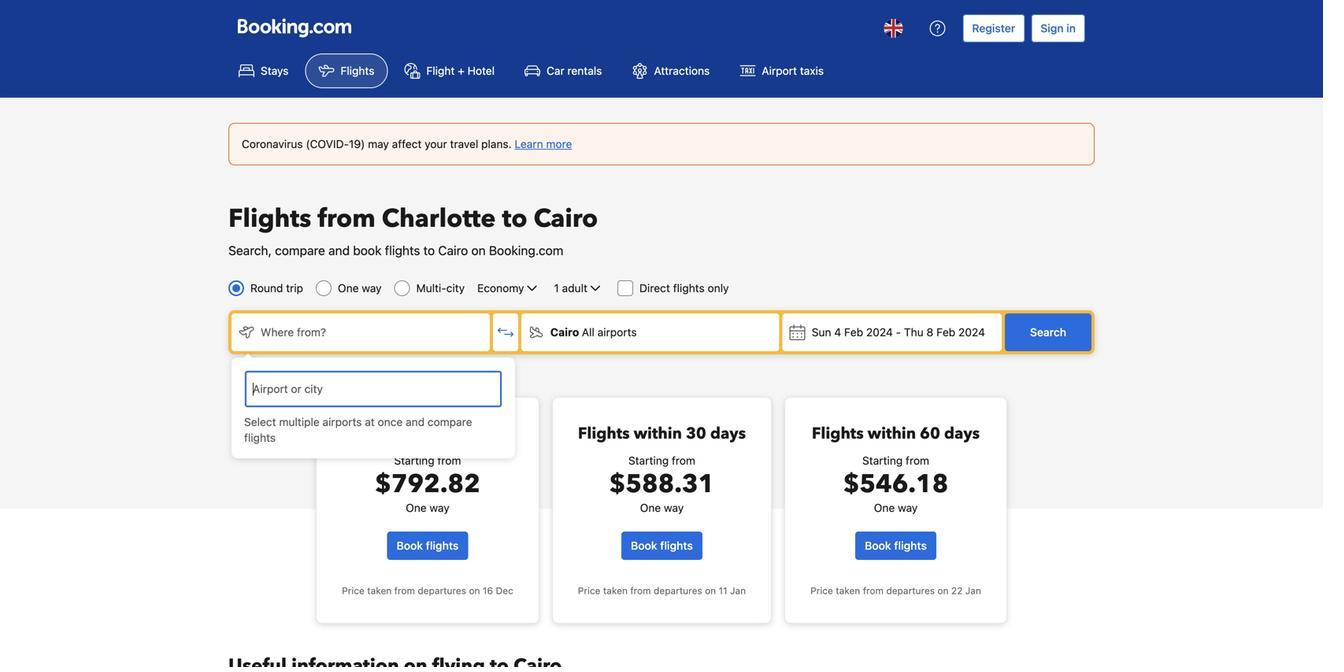 Task type: vqa. For each thing, say whether or not it's contained in the screenshot.
fourth All (616) from the right
no



Task type: locate. For each thing, give the bounding box(es) containing it.
way inside the starting from $588.31 one way
[[664, 502, 684, 515]]

2 book flights from the left
[[631, 539, 693, 552]]

1 2024 from the left
[[867, 326, 893, 339]]

taxis
[[800, 64, 824, 77]]

2 book flights link from the left
[[622, 532, 703, 560]]

2 taken from the left
[[604, 586, 628, 597]]

0 horizontal spatial starting
[[394, 454, 435, 467]]

within for $546.18
[[868, 423, 916, 445]]

direct
[[640, 282, 671, 295]]

1 horizontal spatial days
[[711, 423, 746, 445]]

on left '11'
[[705, 586, 716, 597]]

3 book flights from the left
[[865, 539, 927, 552]]

car rentals
[[547, 64, 602, 77]]

1 taken from the left
[[367, 586, 392, 597]]

0 horizontal spatial airports
[[323, 416, 362, 429]]

coronavirus
[[242, 138, 303, 151]]

days for $792.82
[[471, 423, 507, 445]]

book flights link up price taken from departures on 11 jan
[[622, 532, 703, 560]]

to down charlotte
[[424, 243, 435, 258]]

3 departures from the left
[[887, 586, 935, 597]]

book up price taken from departures on 22 jan
[[865, 539, 892, 552]]

0 horizontal spatial days
[[471, 423, 507, 445]]

flights up search,
[[229, 202, 311, 236]]

1 within from the left
[[405, 423, 453, 445]]

1 book from the left
[[397, 539, 423, 552]]

starting inside starting from $546.18 one way
[[863, 454, 903, 467]]

flights up the $588.31
[[578, 423, 630, 445]]

1 horizontal spatial book
[[631, 539, 658, 552]]

2 2024 from the left
[[959, 326, 986, 339]]

way inside starting from $792.82 one way
[[430, 502, 450, 515]]

0 horizontal spatial 2024
[[867, 326, 893, 339]]

airport
[[762, 64, 797, 77]]

3 within from the left
[[868, 423, 916, 445]]

0 horizontal spatial book
[[397, 539, 423, 552]]

within left 30
[[634, 423, 682, 445]]

sun
[[812, 326, 832, 339]]

jan
[[731, 586, 746, 597], [966, 586, 982, 597]]

one way
[[338, 282, 382, 295]]

way down flights within 30 days
[[664, 502, 684, 515]]

feb
[[845, 326, 864, 339], [937, 326, 956, 339]]

way
[[362, 282, 382, 295], [430, 502, 450, 515], [664, 502, 684, 515], [898, 502, 918, 515]]

1 horizontal spatial book flights link
[[622, 532, 703, 560]]

0 horizontal spatial book flights
[[397, 539, 459, 552]]

way inside starting from $546.18 one way
[[898, 502, 918, 515]]

2 horizontal spatial price
[[811, 586, 834, 597]]

starting for $546.18
[[863, 454, 903, 467]]

cairo down charlotte
[[438, 243, 468, 258]]

1 horizontal spatial feb
[[937, 326, 956, 339]]

departures left 22
[[887, 586, 935, 597]]

2 days from the left
[[711, 423, 746, 445]]

0 vertical spatial to
[[502, 202, 528, 236]]

on for $588.31
[[705, 586, 716, 597]]

0 horizontal spatial departures
[[418, 586, 467, 597]]

on left 22
[[938, 586, 949, 597]]

feb right 8 on the right of the page
[[937, 326, 956, 339]]

within left the '7'
[[405, 423, 453, 445]]

0 vertical spatial and
[[329, 243, 350, 258]]

price for $588.31
[[578, 586, 601, 597]]

2024 left -
[[867, 326, 893, 339]]

3 book flights link from the left
[[856, 532, 937, 560]]

coronavirus (covid-19) may affect your travel plans. learn more
[[242, 138, 572, 151]]

affect
[[392, 138, 422, 151]]

1 departures from the left
[[418, 586, 467, 597]]

1 starting from the left
[[394, 454, 435, 467]]

within for $792.82
[[405, 423, 453, 445]]

to
[[502, 202, 528, 236], [424, 243, 435, 258]]

1 book flights from the left
[[397, 539, 459, 552]]

starting down flights within 60 days
[[863, 454, 903, 467]]

2 price from the left
[[578, 586, 601, 597]]

2 horizontal spatial starting
[[863, 454, 903, 467]]

way down flights within 7 days
[[430, 502, 450, 515]]

flights up price taken from departures on 11 jan
[[661, 539, 693, 552]]

select multiple airports at once and compare flights
[[244, 416, 472, 444]]

days
[[471, 423, 507, 445], [711, 423, 746, 445], [945, 423, 980, 445]]

cairo up the booking.com
[[534, 202, 598, 236]]

on
[[472, 243, 486, 258], [469, 586, 480, 597], [705, 586, 716, 597], [938, 586, 949, 597]]

one inside the starting from $588.31 one way
[[640, 502, 661, 515]]

within left 60
[[868, 423, 916, 445]]

flights inside flights from charlotte to cairo search, compare and book flights to cairo on booking.com
[[229, 202, 311, 236]]

Airport or city text field
[[251, 381, 496, 398]]

flights inside flights from charlotte to cairo search, compare and book flights to cairo on booking.com
[[385, 243, 420, 258]]

departures left 16
[[418, 586, 467, 597]]

1 horizontal spatial and
[[406, 416, 425, 429]]

sign in link
[[1032, 14, 1086, 43]]

price
[[342, 586, 365, 597], [578, 586, 601, 597], [811, 586, 834, 597]]

compare inside flights from charlotte to cairo search, compare and book flights to cairo on booking.com
[[275, 243, 325, 258]]

1 vertical spatial cairo
[[438, 243, 468, 258]]

jan for $588.31
[[731, 586, 746, 597]]

book flights
[[397, 539, 459, 552], [631, 539, 693, 552], [865, 539, 927, 552]]

3 book from the left
[[865, 539, 892, 552]]

flights right book
[[385, 243, 420, 258]]

only
[[708, 282, 729, 295]]

1 horizontal spatial airports
[[598, 326, 637, 339]]

1 horizontal spatial price
[[578, 586, 601, 597]]

flights left only at top right
[[674, 282, 705, 295]]

2 book from the left
[[631, 539, 658, 552]]

compare for airports
[[428, 416, 472, 429]]

departures for $588.31
[[654, 586, 703, 597]]

more
[[546, 138, 572, 151]]

1 horizontal spatial 2024
[[959, 326, 986, 339]]

0 horizontal spatial jan
[[731, 586, 746, 597]]

2 horizontal spatial taken
[[836, 586, 861, 597]]

airports left at
[[323, 416, 362, 429]]

2 horizontal spatial book
[[865, 539, 892, 552]]

one down flights within 60 days
[[874, 502, 895, 515]]

and
[[329, 243, 350, 258], [406, 416, 425, 429]]

0 horizontal spatial taken
[[367, 586, 392, 597]]

flights up starting from $546.18 one way
[[812, 423, 864, 445]]

starting from $588.31 one way
[[610, 454, 715, 515]]

airport taxis link
[[727, 54, 838, 88]]

plans.
[[482, 138, 512, 151]]

way for $546.18
[[898, 502, 918, 515]]

taken for $546.18
[[836, 586, 861, 597]]

1 adult
[[554, 282, 588, 295]]

2 jan from the left
[[966, 586, 982, 597]]

0 vertical spatial compare
[[275, 243, 325, 258]]

1 horizontal spatial taken
[[604, 586, 628, 597]]

book flights link for $588.31
[[622, 532, 703, 560]]

2024
[[867, 326, 893, 339], [959, 326, 986, 339]]

feb right "4"
[[845, 326, 864, 339]]

cairo
[[534, 202, 598, 236], [438, 243, 468, 258], [551, 326, 579, 339]]

departures for $546.18
[[887, 586, 935, 597]]

3 starting from the left
[[863, 454, 903, 467]]

flights down the select
[[244, 431, 276, 444]]

search button
[[1006, 314, 1092, 351]]

1 vertical spatial to
[[424, 243, 435, 258]]

2 horizontal spatial book flights
[[865, 539, 927, 552]]

multi-city
[[417, 282, 465, 295]]

book flights for $588.31
[[631, 539, 693, 552]]

from?
[[297, 326, 326, 339]]

direct flights only
[[640, 282, 729, 295]]

2 within from the left
[[634, 423, 682, 445]]

airports for multiple
[[323, 416, 362, 429]]

book flights link
[[387, 532, 468, 560], [622, 532, 703, 560], [856, 532, 937, 560]]

flights up 19)
[[341, 64, 375, 77]]

departures left '11'
[[654, 586, 703, 597]]

3 days from the left
[[945, 423, 980, 445]]

booking.com logo image
[[238, 19, 351, 37], [238, 19, 351, 37]]

1 horizontal spatial jan
[[966, 586, 982, 597]]

airports inside select multiple airports at once and compare flights
[[323, 416, 362, 429]]

0 horizontal spatial compare
[[275, 243, 325, 258]]

starting inside starting from $792.82 one way
[[394, 454, 435, 467]]

flight
[[427, 64, 455, 77]]

one
[[338, 282, 359, 295], [406, 502, 427, 515], [640, 502, 661, 515], [874, 502, 895, 515]]

days right 30
[[711, 423, 746, 445]]

jan right '11'
[[731, 586, 746, 597]]

1 jan from the left
[[731, 586, 746, 597]]

starting down flights within 7 days
[[394, 454, 435, 467]]

way for $792.82
[[430, 502, 450, 515]]

1 vertical spatial airports
[[323, 416, 362, 429]]

1 vertical spatial compare
[[428, 416, 472, 429]]

starting from $546.18 one way
[[844, 454, 949, 515]]

0 horizontal spatial book flights link
[[387, 532, 468, 560]]

book up price taken from departures on 16 dec
[[397, 539, 423, 552]]

2 horizontal spatial days
[[945, 423, 980, 445]]

3 taken from the left
[[836, 586, 861, 597]]

book flights link up price taken from departures on 22 jan
[[856, 532, 937, 560]]

flights up price taken from departures on 16 dec
[[426, 539, 459, 552]]

2 horizontal spatial departures
[[887, 586, 935, 597]]

round trip
[[251, 282, 303, 295]]

compare up trip
[[275, 243, 325, 258]]

8
[[927, 326, 934, 339]]

2024 right 8 on the right of the page
[[959, 326, 986, 339]]

in
[[1067, 22, 1076, 35]]

register
[[973, 22, 1016, 35]]

within
[[405, 423, 453, 445], [634, 423, 682, 445], [868, 423, 916, 445]]

0 horizontal spatial within
[[405, 423, 453, 445]]

flights link
[[305, 54, 388, 88]]

1 feb from the left
[[845, 326, 864, 339]]

0 horizontal spatial feb
[[845, 326, 864, 339]]

airports right all
[[598, 326, 637, 339]]

way down flights within 60 days
[[898, 502, 918, 515]]

book for $792.82
[[397, 539, 423, 552]]

one down flights within 30 days
[[640, 502, 661, 515]]

within for $588.31
[[634, 423, 682, 445]]

19)
[[349, 138, 365, 151]]

where
[[261, 326, 294, 339]]

1 vertical spatial and
[[406, 416, 425, 429]]

flights up price taken from departures on 22 jan
[[895, 539, 927, 552]]

cairo all airports
[[551, 326, 637, 339]]

jan right 22
[[966, 586, 982, 597]]

and left book
[[329, 243, 350, 258]]

departures
[[418, 586, 467, 597], [654, 586, 703, 597], [887, 586, 935, 597]]

1 book flights link from the left
[[387, 532, 468, 560]]

book flights link up price taken from departures on 16 dec
[[387, 532, 468, 560]]

starting down flights within 30 days
[[629, 454, 669, 467]]

1 horizontal spatial compare
[[428, 416, 472, 429]]

0 horizontal spatial price
[[342, 586, 365, 597]]

on up economy
[[472, 243, 486, 258]]

book up price taken from departures on 11 jan
[[631, 539, 658, 552]]

starting inside the starting from $588.31 one way
[[629, 454, 669, 467]]

11
[[719, 586, 728, 597]]

and right once
[[406, 416, 425, 429]]

where from?
[[261, 326, 326, 339]]

flights for 60
[[812, 423, 864, 445]]

3 price from the left
[[811, 586, 834, 597]]

flights down airport or city text box
[[349, 423, 401, 445]]

flights within 30 days
[[578, 423, 746, 445]]

flights
[[341, 64, 375, 77], [229, 202, 311, 236], [349, 423, 401, 445], [578, 423, 630, 445], [812, 423, 864, 445]]

2 starting from the left
[[629, 454, 669, 467]]

book flights up price taken from departures on 16 dec
[[397, 539, 459, 552]]

cairo left all
[[551, 326, 579, 339]]

flights within 7 days
[[349, 423, 507, 445]]

at
[[365, 416, 375, 429]]

search
[[1031, 326, 1067, 339]]

compare right once
[[428, 416, 472, 429]]

one inside starting from $792.82 one way
[[406, 502, 427, 515]]

taken for $588.31
[[604, 586, 628, 597]]

book flights up price taken from departures on 22 jan
[[865, 539, 927, 552]]

2 horizontal spatial within
[[868, 423, 916, 445]]

book flights for $546.18
[[865, 539, 927, 552]]

flights for charlotte
[[229, 202, 311, 236]]

book
[[397, 539, 423, 552], [631, 539, 658, 552], [865, 539, 892, 552]]

on left 16
[[469, 586, 480, 597]]

one down flights within 7 days
[[406, 502, 427, 515]]

1 horizontal spatial book flights
[[631, 539, 693, 552]]

1 horizontal spatial starting
[[629, 454, 669, 467]]

0 vertical spatial airports
[[598, 326, 637, 339]]

one down book
[[338, 282, 359, 295]]

price for $792.82
[[342, 586, 365, 597]]

1 price from the left
[[342, 586, 365, 597]]

to up the booking.com
[[502, 202, 528, 236]]

starting
[[394, 454, 435, 467], [629, 454, 669, 467], [863, 454, 903, 467]]

compare inside select multiple airports at once and compare flights
[[428, 416, 472, 429]]

1 horizontal spatial departures
[[654, 586, 703, 597]]

2 horizontal spatial book flights link
[[856, 532, 937, 560]]

0 horizontal spatial and
[[329, 243, 350, 258]]

days right the '7'
[[471, 423, 507, 445]]

book flights up price taken from departures on 11 jan
[[631, 539, 693, 552]]

starting from $792.82 one way
[[375, 454, 481, 515]]

starting for $588.31
[[629, 454, 669, 467]]

departures for $792.82
[[418, 586, 467, 597]]

search,
[[229, 243, 272, 258]]

$588.31
[[610, 467, 715, 502]]

price taken from departures on 16 dec
[[342, 586, 514, 597]]

one inside starting from $546.18 one way
[[874, 502, 895, 515]]

days right 60
[[945, 423, 980, 445]]

1 horizontal spatial within
[[634, 423, 682, 445]]

compare
[[275, 243, 325, 258], [428, 416, 472, 429]]

airports
[[598, 326, 637, 339], [323, 416, 362, 429]]

1 days from the left
[[471, 423, 507, 445]]

2 departures from the left
[[654, 586, 703, 597]]



Task type: describe. For each thing, give the bounding box(es) containing it.
flights from charlotte to cairo search, compare and book flights to cairo on booking.com
[[229, 202, 598, 258]]

stays
[[261, 64, 289, 77]]

60
[[920, 423, 941, 445]]

thu
[[905, 326, 924, 339]]

on for $546.18
[[938, 586, 949, 597]]

select
[[244, 416, 276, 429]]

from inside starting from $792.82 one way
[[438, 454, 461, 467]]

one for $588.31
[[640, 502, 661, 515]]

way for $588.31
[[664, 502, 684, 515]]

flights for 7
[[349, 423, 401, 445]]

2 feb from the left
[[937, 326, 956, 339]]

airports for all
[[598, 326, 637, 339]]

book
[[353, 243, 382, 258]]

way down book
[[362, 282, 382, 295]]

(covid-
[[306, 138, 349, 151]]

attractions link
[[619, 54, 724, 88]]

multiple
[[279, 416, 320, 429]]

attractions
[[654, 64, 710, 77]]

jan for $546.18
[[966, 586, 982, 597]]

where from? button
[[232, 314, 490, 351]]

airport taxis
[[762, 64, 824, 77]]

+
[[458, 64, 465, 77]]

travel
[[450, 138, 479, 151]]

on inside flights from charlotte to cairo search, compare and book flights to cairo on booking.com
[[472, 243, 486, 258]]

learn
[[515, 138, 543, 151]]

booking.com
[[489, 243, 564, 258]]

16
[[483, 586, 493, 597]]

from inside flights from charlotte to cairo search, compare and book flights to cairo on booking.com
[[318, 202, 376, 236]]

car
[[547, 64, 565, 77]]

1
[[554, 282, 559, 295]]

book flights link for $792.82
[[387, 532, 468, 560]]

0 horizontal spatial to
[[424, 243, 435, 258]]

flights inside select multiple airports at once and compare flights
[[244, 431, 276, 444]]

one for $792.82
[[406, 502, 427, 515]]

and inside flights from charlotte to cairo search, compare and book flights to cairo on booking.com
[[329, 243, 350, 258]]

flight + hotel
[[427, 64, 495, 77]]

1 horizontal spatial to
[[502, 202, 528, 236]]

book flights link for $546.18
[[856, 532, 937, 560]]

$546.18
[[844, 467, 949, 502]]

price taken from departures on 11 jan
[[578, 586, 746, 597]]

starting for $792.82
[[394, 454, 435, 467]]

your
[[425, 138, 447, 151]]

book for $588.31
[[631, 539, 658, 552]]

2 vertical spatial cairo
[[551, 326, 579, 339]]

register link
[[963, 14, 1025, 43]]

all
[[582, 326, 595, 339]]

from inside starting from $546.18 one way
[[906, 454, 930, 467]]

charlotte
[[382, 202, 496, 236]]

hotel
[[468, 64, 495, 77]]

multi-
[[417, 282, 447, 295]]

book for $546.18
[[865, 539, 892, 552]]

learn more link
[[515, 138, 572, 151]]

30
[[686, 423, 707, 445]]

one for $546.18
[[874, 502, 895, 515]]

compare for charlotte
[[275, 243, 325, 258]]

may
[[368, 138, 389, 151]]

dec
[[496, 586, 514, 597]]

sign
[[1041, 22, 1064, 35]]

city
[[447, 282, 465, 295]]

trip
[[286, 282, 303, 295]]

from inside the starting from $588.31 one way
[[672, 454, 696, 467]]

rentals
[[568, 64, 602, 77]]

flight + hotel link
[[391, 54, 508, 88]]

days for $546.18
[[945, 423, 980, 445]]

once
[[378, 416, 403, 429]]

$792.82
[[375, 467, 481, 502]]

round
[[251, 282, 283, 295]]

stays link
[[225, 54, 302, 88]]

book flights for $792.82
[[397, 539, 459, 552]]

sun 4 feb 2024 - thu 8 feb 2024
[[812, 326, 986, 339]]

flights for 30
[[578, 423, 630, 445]]

sign in
[[1041, 22, 1076, 35]]

1 adult button
[[553, 279, 605, 298]]

7
[[457, 423, 467, 445]]

-
[[896, 326, 902, 339]]

flights within 60 days
[[812, 423, 980, 445]]

sun 4 feb 2024 - thu 8 feb 2024 button
[[783, 314, 1002, 351]]

price for $546.18
[[811, 586, 834, 597]]

price taken from departures on 22 jan
[[811, 586, 982, 597]]

car rentals link
[[511, 54, 616, 88]]

22
[[952, 586, 963, 597]]

4
[[835, 326, 842, 339]]

economy
[[478, 282, 524, 295]]

days for $588.31
[[711, 423, 746, 445]]

on for $792.82
[[469, 586, 480, 597]]

and inside select multiple airports at once and compare flights
[[406, 416, 425, 429]]

taken for $792.82
[[367, 586, 392, 597]]

adult
[[562, 282, 588, 295]]

0 vertical spatial cairo
[[534, 202, 598, 236]]



